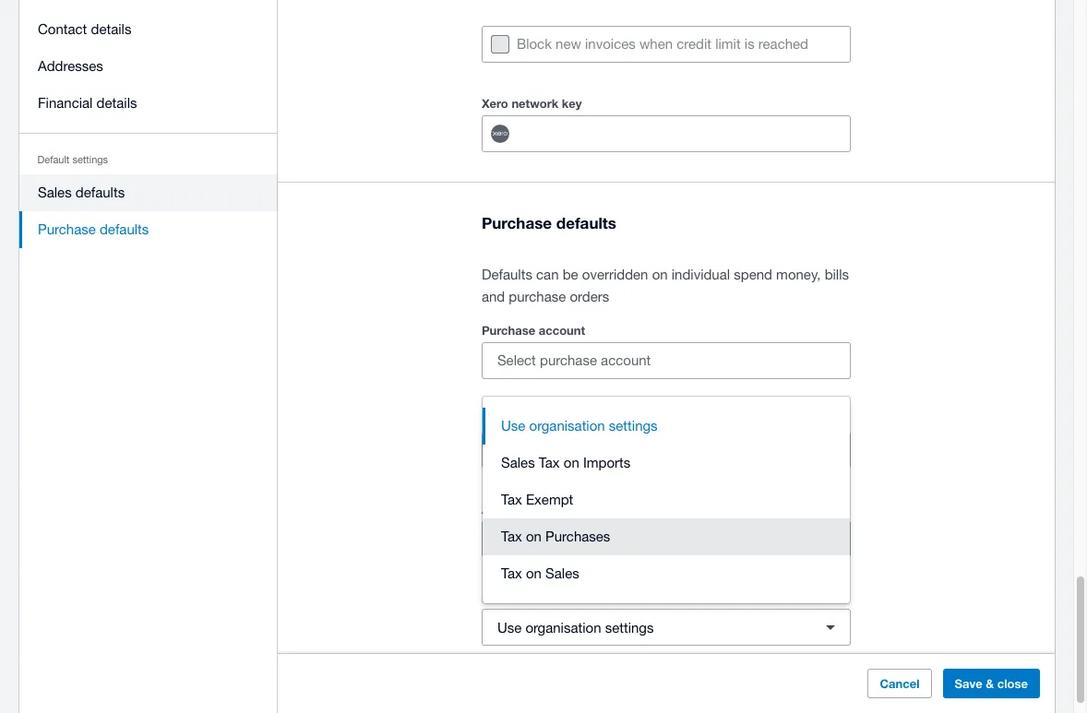 Task type: locate. For each thing, give the bounding box(es) containing it.
1 vertical spatial use
[[498, 620, 522, 636]]

2 vertical spatial sales
[[546, 566, 580, 582]]

group
[[483, 397, 850, 604]]

cancel
[[880, 677, 920, 692]]

on left imports
[[564, 455, 580, 471]]

purchase defaults
[[482, 213, 617, 233], [38, 222, 149, 237]]

on down are
[[526, 529, 542, 545]]

bill due date
[[482, 413, 553, 428]]

tax for tax exempt
[[501, 492, 522, 508]]

day(s)
[[589, 443, 626, 459]]

save & close
[[955, 677, 1029, 692]]

settings down tax on sales button
[[605, 620, 654, 636]]

sales up tax exempt
[[501, 455, 535, 471]]

contact details link
[[19, 11, 278, 48]]

on inside defaults can be overridden on individual spend money, bills and purchase orders
[[653, 267, 668, 283]]

tax
[[539, 455, 560, 471], [501, 492, 522, 508], [501, 529, 522, 545], [498, 532, 519, 547], [501, 566, 522, 582]]

none number field inside bill due date group
[[483, 433, 573, 468]]

sales for sales tax on imports
[[501, 455, 535, 471]]

exclusive
[[522, 532, 580, 547]]

be
[[563, 267, 579, 283]]

organisation inside button
[[530, 418, 605, 434]]

purchase defaults down sales defaults at the left of page
[[38, 222, 149, 237]]

bill due date group
[[482, 432, 851, 469]]

1 vertical spatial settings
[[609, 418, 658, 434]]

on
[[653, 267, 668, 283], [564, 455, 580, 471], [526, 529, 542, 545], [526, 566, 542, 582]]

is
[[745, 36, 755, 52]]

purchase
[[509, 289, 566, 305]]

purchase defaults up can
[[482, 213, 617, 233]]

sales inside "button"
[[501, 455, 535, 471]]

use down purchase tax
[[498, 620, 522, 636]]

0 vertical spatial settings
[[73, 154, 109, 165]]

sales up the tax
[[546, 566, 580, 582]]

None number field
[[483, 433, 573, 468]]

money,
[[777, 267, 821, 283]]

tax on sales button
[[483, 556, 850, 593]]

sales inside menu
[[38, 185, 72, 200]]

0 vertical spatial details
[[91, 21, 132, 37]]

cancel button
[[868, 669, 932, 699]]

use organisation settings inside button
[[501, 418, 658, 434]]

month
[[706, 443, 746, 459]]

0 vertical spatial sales
[[38, 185, 72, 200]]

tax for tax exclusive
[[498, 532, 519, 547]]

use inside button
[[501, 418, 526, 434]]

tax inside tax on sales button
[[501, 566, 522, 582]]

defaults down default settings
[[76, 185, 125, 200]]

purchase left the tax
[[482, 591, 536, 606]]

settings
[[73, 154, 109, 165], [609, 418, 658, 434], [605, 620, 654, 636]]

purchase inside menu
[[38, 222, 96, 237]]

use organisation settings inside popup button
[[498, 620, 654, 636]]

settings inside button
[[609, 418, 658, 434]]

organisation for use organisation settings popup button
[[526, 620, 602, 636]]

after
[[630, 443, 658, 459]]

tax
[[539, 591, 557, 606]]

date
[[528, 413, 553, 428]]

list box
[[483, 397, 850, 604]]

1 vertical spatial details
[[97, 95, 137, 111]]

contact
[[38, 21, 87, 37]]

menu
[[19, 0, 278, 259]]

1 horizontal spatial purchase defaults
[[482, 213, 617, 233]]

0 vertical spatial use organisation settings
[[501, 418, 658, 434]]

organisation down the tax
[[526, 620, 602, 636]]

organisation up sales tax on imports at the bottom of page
[[530, 418, 605, 434]]

defaults for sales defaults link
[[76, 185, 125, 200]]

details down addresses link on the left top
[[97, 95, 137, 111]]

purchase
[[482, 213, 552, 233], [38, 222, 96, 237], [482, 323, 536, 338], [482, 591, 536, 606]]

1 vertical spatial organisation
[[526, 620, 602, 636]]

settings inside popup button
[[605, 620, 654, 636]]

orders
[[570, 289, 610, 305]]

1 horizontal spatial sales
[[501, 455, 535, 471]]

imports
[[583, 455, 631, 471]]

0 horizontal spatial purchase defaults
[[38, 222, 149, 237]]

sales down default
[[38, 185, 72, 200]]

2 horizontal spatial sales
[[546, 566, 580, 582]]

2 vertical spatial settings
[[605, 620, 654, 636]]

when
[[640, 36, 673, 52]]

tax inside 'tax on purchases' button
[[501, 529, 522, 545]]

use
[[501, 418, 526, 434], [498, 620, 522, 636]]

on left the individual
[[653, 267, 668, 283]]

due
[[503, 413, 524, 428]]

0 vertical spatial organisation
[[530, 418, 605, 434]]

tax inside tax exclusive popup button
[[498, 532, 519, 547]]

on up the tax
[[526, 566, 542, 582]]

tax exempt
[[501, 492, 574, 508]]

use right bill
[[501, 418, 526, 434]]

details
[[91, 21, 132, 37], [97, 95, 137, 111]]

overridden
[[582, 267, 649, 283]]

use organisation settings down the tax
[[498, 620, 654, 636]]

details right contact
[[91, 21, 132, 37]]

sales tax on imports button
[[483, 445, 850, 482]]

amounts
[[482, 502, 533, 517]]

financial details link
[[19, 85, 278, 122]]

tax inside "tax exempt" button
[[501, 492, 522, 508]]

tax on purchases button
[[483, 519, 850, 556]]

addresses
[[38, 58, 103, 74]]

on inside sales tax on imports "button"
[[564, 455, 580, 471]]

limit
[[716, 36, 741, 52]]

purchase account
[[482, 323, 586, 338]]

defaults down sales defaults link
[[100, 222, 149, 237]]

0 horizontal spatial sales
[[38, 185, 72, 200]]

organisation
[[530, 418, 605, 434], [526, 620, 602, 636]]

save & close button
[[943, 669, 1041, 699]]

1 vertical spatial use organisation settings
[[498, 620, 654, 636]]

purchase down sales defaults at the left of page
[[38, 222, 96, 237]]

0 vertical spatial use
[[501, 418, 526, 434]]

sales
[[38, 185, 72, 200], [501, 455, 535, 471], [546, 566, 580, 582]]

1 vertical spatial sales
[[501, 455, 535, 471]]

list box containing use organisation settings
[[483, 397, 850, 604]]

Purchase account field
[[483, 344, 850, 379]]

defaults
[[76, 185, 125, 200], [557, 213, 617, 233], [100, 222, 149, 237]]

settings up after
[[609, 418, 658, 434]]

organisation inside popup button
[[526, 620, 602, 636]]

default
[[38, 154, 70, 165]]

contact details
[[38, 21, 132, 37]]

amounts are
[[482, 502, 555, 517]]

bills
[[825, 267, 850, 283]]

organisation for use organisation settings button
[[530, 418, 605, 434]]

financial details
[[38, 95, 137, 111]]

use inside popup button
[[498, 620, 522, 636]]

use organisation settings up day(s)
[[501, 418, 658, 434]]

settings up sales defaults at the left of page
[[73, 154, 109, 165]]

purchase defaults inside menu
[[38, 222, 149, 237]]

purchases
[[546, 529, 611, 545]]

addresses link
[[19, 48, 278, 85]]

purchase tax
[[482, 591, 557, 606]]

day(s) after the bill month
[[589, 443, 746, 459]]

use organisation settings
[[501, 418, 658, 434], [498, 620, 654, 636]]

network
[[512, 96, 559, 111]]



Task type: vqa. For each thing, say whether or not it's contained in the screenshot.
middle Invoice,
no



Task type: describe. For each thing, give the bounding box(es) containing it.
can
[[537, 267, 559, 283]]

defaults can be overridden on individual spend money, bills and purchase orders
[[482, 267, 850, 305]]

reached
[[759, 36, 809, 52]]

and
[[482, 289, 505, 305]]

block new invoices when credit limit is reached
[[517, 36, 809, 52]]

xero network key
[[482, 96, 582, 111]]

new
[[556, 36, 582, 52]]

use organisation settings for use organisation settings popup button
[[498, 620, 654, 636]]

details for financial details
[[97, 95, 137, 111]]

&
[[986, 677, 995, 692]]

tax inside sales tax on imports "button"
[[539, 455, 560, 471]]

bill
[[685, 443, 702, 459]]

invoices
[[585, 36, 636, 52]]

tax for tax on purchases
[[501, 529, 522, 545]]

details for contact details
[[91, 21, 132, 37]]

default settings
[[38, 154, 109, 165]]

settings for use organisation settings popup button
[[605, 620, 654, 636]]

tax exclusive
[[498, 532, 580, 547]]

credit
[[677, 36, 712, 52]]

sales defaults link
[[19, 175, 278, 211]]

sales defaults
[[38, 185, 125, 200]]

tax exempt button
[[483, 482, 850, 519]]

are
[[537, 502, 555, 517]]

bill
[[482, 413, 500, 428]]

defaults for purchase defaults link
[[100, 222, 149, 237]]

tax on sales
[[501, 566, 580, 582]]

purchase defaults link
[[19, 211, 278, 248]]

spend
[[734, 267, 773, 283]]

on inside tax on sales button
[[526, 566, 542, 582]]

the
[[661, 443, 681, 459]]

block
[[517, 36, 552, 52]]

use organisation settings button
[[482, 610, 851, 646]]

exempt
[[526, 492, 574, 508]]

tax exclusive button
[[482, 521, 851, 558]]

purchase down and
[[482, 323, 536, 338]]

sales tax on imports
[[501, 455, 631, 471]]

purchase up defaults
[[482, 213, 552, 233]]

defaults
[[482, 267, 533, 283]]

use for use organisation settings button
[[501, 418, 526, 434]]

key
[[562, 96, 582, 111]]

use organisation settings for use organisation settings button
[[501, 418, 658, 434]]

tax on purchases
[[501, 529, 611, 545]]

on inside 'tax on purchases' button
[[526, 529, 542, 545]]

use for use organisation settings popup button
[[498, 620, 522, 636]]

defaults up be
[[557, 213, 617, 233]]

settings for use organisation settings button
[[609, 418, 658, 434]]

xero
[[482, 96, 509, 111]]

close
[[998, 677, 1029, 692]]

menu containing contact details
[[19, 0, 278, 259]]

sales inside button
[[546, 566, 580, 582]]

day(s) after the bill month button
[[573, 432, 851, 469]]

sales for sales defaults
[[38, 185, 72, 200]]

Xero network key field
[[526, 116, 850, 151]]

use organisation settings button
[[483, 408, 850, 445]]

individual
[[672, 267, 731, 283]]

account
[[539, 323, 586, 338]]

settings inside menu
[[73, 154, 109, 165]]

tax for tax on sales
[[501, 566, 522, 582]]

financial
[[38, 95, 93, 111]]

save
[[955, 677, 983, 692]]

group containing use organisation settings
[[483, 397, 850, 604]]



